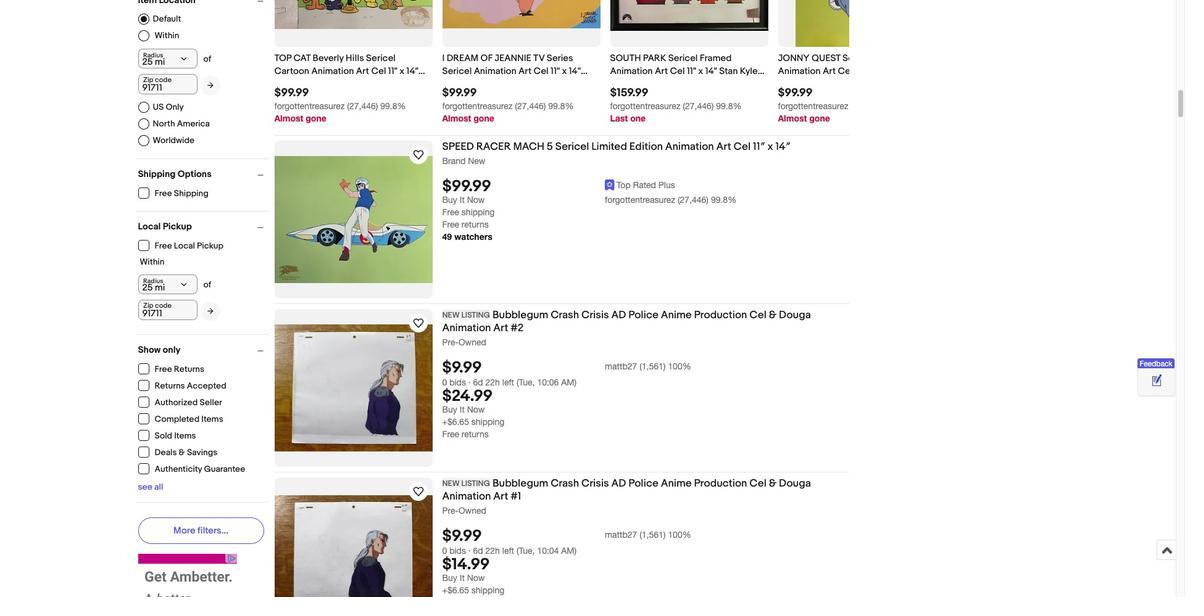 Task type: locate. For each thing, give the bounding box(es) containing it.
completed items
[[155, 414, 223, 425]]

1 vertical spatial pre-owned
[[443, 506, 487, 516]]

0
[[443, 378, 447, 388], [443, 547, 447, 557]]

1 vertical spatial bubblegum
[[493, 478, 549, 490]]

shipping
[[462, 208, 495, 218], [472, 418, 505, 428], [472, 586, 505, 596]]

authorized seller
[[155, 398, 222, 408]]

0 vertical spatial 22h
[[486, 378, 500, 388]]

+$6.65 inside mattb27 (1,561) 100% 0 bids · 6d 22h left (tue, 10:04 am) $14.99 buy it now +$6.65 shipping
[[443, 586, 469, 596]]

show
[[138, 344, 161, 356]]

+$6.65
[[443, 418, 469, 428], [443, 586, 469, 596]]

i
[[443, 53, 445, 64]]

1 am) from the top
[[562, 378, 577, 388]]

bubblegum for $24.99
[[493, 309, 549, 322]]

1 buy from the top
[[443, 195, 458, 205]]

forgottentreasurez inside i dream of jeannie tv series sericel animation art cel 11" x 14" barbara eden $99.99 forgottentreasurez (27,446) 99.8% almost gone
[[443, 101, 513, 111]]

rated
[[633, 180, 657, 190]]

free
[[155, 188, 172, 199], [443, 208, 460, 218], [443, 220, 460, 230], [155, 241, 172, 251], [155, 364, 172, 375], [443, 430, 460, 440]]

1 6d from the top
[[473, 378, 483, 388]]

top cat beverly hills sericel cartoon animation art cel 11" x 14" hanna barbera link
[[275, 52, 433, 90]]

1 vertical spatial (1,561)
[[640, 531, 666, 541]]

1 22h from the top
[[486, 378, 500, 388]]

free down shipping options
[[155, 188, 172, 199]]

left left "10:04"
[[503, 547, 514, 557]]

3 11" from the left
[[687, 65, 697, 77]]

x
[[400, 65, 405, 77], [562, 65, 567, 77], [699, 65, 704, 77], [867, 65, 872, 77], [768, 141, 774, 153]]

bubblegum inside bubblegum crash crisis ad police anime production cel & douga animation art #2
[[493, 309, 549, 322]]

racer
[[477, 141, 511, 153]]

0 vertical spatial listing
[[462, 311, 490, 321]]

within down free local pickup link
[[140, 257, 164, 267]]

+$6.65 for $14.99
[[443, 586, 469, 596]]

0 vertical spatial shipping
[[462, 208, 495, 218]]

shipping down buy it now
[[462, 208, 495, 218]]

2 crisis from the top
[[582, 478, 609, 490]]

listing for $24.99
[[462, 311, 490, 321]]

bubblegum crash crisis ad police anime production cel & douga animation art #2 heading
[[443, 309, 811, 335]]

1 vertical spatial items
[[174, 431, 196, 442]]

see all button
[[138, 482, 163, 493]]

see all
[[138, 482, 163, 493]]

0 vertical spatial crash
[[551, 309, 579, 322]]

1 new listing from the top
[[443, 311, 490, 321]]

plus
[[659, 180, 676, 190]]

jonny quest sericel cartoon animation art cel 11" x 14" hanna barbera image
[[796, 0, 919, 47]]

2 now from the top
[[467, 405, 485, 415]]

x inside south park sericel framed animation art cel 11" x 14" stan kyle kenny cartman $159.99 forgottentreasurez (27,446) 99.8% last one
[[699, 65, 704, 77]]

2 anime from the top
[[661, 478, 692, 490]]

items down seller
[[202, 414, 223, 425]]

(tue, left 10:06
[[517, 378, 535, 388]]

shipping up free shipping link
[[138, 168, 176, 180]]

(tue, inside mattb27 (1,561) 100% 0 bids · 6d 22h left (tue, 10:06 am) $24.99 buy it now +$6.65 shipping free returns
[[517, 378, 535, 388]]

2 · from the top
[[469, 547, 471, 557]]

0 vertical spatial anime
[[661, 309, 692, 322]]

owned up '$14.99'
[[459, 506, 487, 516]]

· for $14.99
[[469, 547, 471, 557]]

animation down the beverly
[[312, 65, 354, 77]]

bubblegum
[[493, 309, 549, 322], [493, 478, 549, 490]]

1 vertical spatial +$6.65
[[443, 586, 469, 596]]

south park sericel framed animation art cel 11" x 14" stan kyle kenny cartman link
[[611, 52, 769, 90]]

crisis inside bubblegum crash crisis ad police anime production cel & douga animation art #2
[[582, 309, 609, 322]]

+$6.65 inside mattb27 (1,561) 100% 0 bids · 6d 22h left (tue, 10:06 am) $24.99 buy it now +$6.65 shipping free returns
[[443, 418, 469, 428]]

0 horizontal spatial pickup
[[163, 221, 192, 233]]

$99.99 inside the top cat beverly hills sericel cartoon animation art cel 11" x 14" hanna barbera $99.99 forgottentreasurez (27,446) 99.8% almost gone
[[275, 86, 309, 100]]

1 pre-owned from the top
[[443, 338, 487, 348]]

1 vertical spatial douga
[[780, 478, 811, 490]]

0 for $24.99
[[443, 378, 447, 388]]

free local pickup link
[[138, 240, 224, 251]]

authorized
[[155, 398, 198, 408]]

new right watch bubblegum crash crisis ad police anime production cel & douga animation art #1 icon
[[443, 479, 460, 489]]

1 vertical spatial production
[[695, 478, 748, 490]]

0 vertical spatial bids
[[450, 378, 466, 388]]

crisis inside bubblegum crash crisis ad police anime production cel & douga animation art #1
[[582, 478, 609, 490]]

animation up "eden"
[[474, 65, 517, 77]]

production for $24.99
[[695, 309, 748, 322]]

2 pre- from the top
[[443, 506, 459, 516]]

2 mattb27 from the top
[[605, 531, 638, 541]]

forgottentreasurez down the rated
[[605, 195, 676, 205]]

11" inside the top cat beverly hills sericel cartoon animation art cel 11" x 14" hanna barbera $99.99 forgottentreasurez (27,446) 99.8% almost gone
[[388, 65, 398, 77]]

0 horizontal spatial local
[[138, 221, 161, 233]]

3 almost from the left
[[779, 113, 808, 124]]

forgottentreasurez down quest
[[779, 101, 849, 111]]

returns up returns accepted on the left of the page
[[174, 364, 204, 375]]

0 vertical spatial buy
[[443, 195, 458, 205]]

new for $24.99
[[443, 311, 460, 321]]

anime
[[661, 309, 692, 322], [661, 478, 692, 490]]

0 vertical spatial local
[[138, 221, 161, 233]]

am) right "10:04"
[[562, 547, 577, 557]]

2 ad from the top
[[612, 478, 627, 490]]

completed items link
[[138, 414, 224, 425]]

douga for $24.99
[[780, 309, 811, 322]]

shipping for $24.99
[[472, 418, 505, 428]]

new listing inside bubblegum crash crisis ad police anime production cel & douga animation art #1 'heading'
[[443, 479, 490, 489]]

cartoon
[[875, 53, 910, 64], [275, 65, 309, 77]]

pickup down local pickup dropdown button
[[197, 241, 224, 251]]

art left 11″
[[717, 141, 732, 153]]

new inside speed racer mach 5 sericel limited edition animation art cel 11″ x 14″ brand new
[[468, 156, 486, 166]]

$99.99 down dream
[[443, 86, 477, 100]]

0 vertical spatial left
[[503, 378, 514, 388]]

0 vertical spatial new
[[468, 156, 486, 166]]

2 (tue, from the top
[[517, 547, 535, 557]]

buy inside mattb27 (1,561) 100% 0 bids · 6d 22h left (tue, 10:06 am) $24.99 buy it now +$6.65 shipping free returns
[[443, 405, 458, 415]]

1 vertical spatial of
[[204, 279, 211, 290]]

2 bids from the top
[[450, 547, 466, 557]]

$9.99 up $24.99
[[443, 359, 482, 378]]

shipping down options
[[174, 188, 209, 199]]

art inside bubblegum crash crisis ad police anime production cel & douga animation art #1
[[494, 491, 509, 503]]

0 vertical spatial 100%
[[668, 362, 692, 372]]

1 (1,561) from the top
[[640, 362, 666, 372]]

left for $24.99
[[503, 378, 514, 388]]

crisis
[[582, 309, 609, 322], [582, 478, 609, 490]]

new listing right watch bubblegum crash crisis ad police anime production cel & douga animation art #2 image
[[443, 311, 490, 321]]

top rated plus image
[[605, 179, 615, 191]]

forgottentreasurez down "eden"
[[443, 101, 513, 111]]

cel inside south park sericel framed animation art cel 11" x 14" stan kyle kenny cartman $159.99 forgottentreasurez (27,446) 99.8% last one
[[670, 65, 685, 77]]

2 +$6.65 from the top
[[443, 586, 469, 596]]

1 vertical spatial hanna
[[275, 78, 301, 90]]

0 vertical spatial of
[[204, 53, 211, 64]]

0 vertical spatial ad
[[612, 309, 627, 322]]

0 vertical spatial +$6.65
[[443, 418, 469, 428]]

brand
[[443, 156, 466, 166]]

shipping down $24.99
[[472, 418, 505, 428]]

1 vertical spatial am)
[[562, 547, 577, 557]]

4 14" from the left
[[874, 65, 886, 77]]

1 production from the top
[[695, 309, 748, 322]]

art up cartman on the top right of page
[[655, 65, 668, 77]]

0 horizontal spatial hanna
[[275, 78, 301, 90]]

2 almost from the left
[[443, 113, 472, 124]]

3 buy from the top
[[443, 574, 458, 584]]

1 pre- from the top
[[443, 338, 459, 348]]

2 new listing from the top
[[443, 479, 490, 489]]

1 vertical spatial ad
[[612, 478, 627, 490]]

anime for $14.99
[[661, 478, 692, 490]]

1 vertical spatial new listing
[[443, 479, 490, 489]]

shipping for $14.99
[[472, 586, 505, 596]]

sericel right hills
[[366, 53, 396, 64]]

1 vertical spatial owned
[[459, 506, 487, 516]]

1 vertical spatial local
[[174, 241, 195, 251]]

production
[[695, 309, 748, 322], [695, 478, 748, 490]]

1 11" from the left
[[388, 65, 398, 77]]

am) inside mattb27 (1,561) 100% 0 bids · 6d 22h left (tue, 10:04 am) $14.99 buy it now +$6.65 shipping
[[562, 547, 577, 557]]

2 barbera from the left
[[779, 78, 812, 90]]

22h left 10:06
[[486, 378, 500, 388]]

sericel inside jonny quest sericel cartoon animation art cel 11" x 14" hanna barbera $99.99 forgottentreasurez (27,446) 99.8% almost gone
[[843, 53, 873, 64]]

almost up 14″
[[779, 113, 808, 124]]

barbera down jonny at right top
[[779, 78, 812, 90]]

+$6.65 for $24.99
[[443, 418, 469, 428]]

sold
[[155, 431, 172, 442]]

(1,561) inside mattb27 (1,561) 100% 0 bids · 6d 22h left (tue, 10:04 am) $14.99 buy it now +$6.65 shipping
[[640, 531, 666, 541]]

· inside mattb27 (1,561) 100% 0 bids · 6d 22h left (tue, 10:04 am) $14.99 buy it now +$6.65 shipping
[[469, 547, 471, 557]]

1 horizontal spatial items
[[202, 414, 223, 425]]

0 vertical spatial returns
[[462, 220, 489, 230]]

of
[[204, 53, 211, 64], [204, 279, 211, 290]]

shipping inside mattb27 (1,561) 100% 0 bids · 6d 22h left (tue, 10:06 am) $24.99 buy it now +$6.65 shipping free returns
[[472, 418, 505, 428]]

(tue, for $14.99
[[517, 547, 535, 557]]

2 6d from the top
[[473, 547, 483, 557]]

items
[[202, 414, 223, 425], [174, 431, 196, 442]]

mattb27 down bubblegum crash crisis ad police anime production cel & douga animation art #1
[[605, 531, 638, 541]]

2 14" from the left
[[569, 65, 581, 77]]

2 left from the top
[[503, 547, 514, 557]]

0 vertical spatial crisis
[[582, 309, 609, 322]]

2 owned from the top
[[459, 506, 487, 516]]

1 almost from the left
[[275, 113, 304, 124]]

$9.99 up '$14.99'
[[443, 528, 482, 547]]

top cat beverly hills sericel cartoon animation art cel 11" x 14" hanna barbera image
[[275, 0, 433, 29]]

returns down $24.99
[[462, 430, 489, 440]]

2 bubblegum from the top
[[493, 478, 549, 490]]

& inside bubblegum crash crisis ad police anime production cel & douga animation art #2
[[769, 309, 777, 322]]

22h left "10:04"
[[486, 547, 500, 557]]

22h inside mattb27 (1,561) 100% 0 bids · 6d 22h left (tue, 10:06 am) $24.99 buy it now +$6.65 shipping free returns
[[486, 378, 500, 388]]

2 listing from the top
[[462, 479, 490, 489]]

pre-
[[443, 338, 459, 348], [443, 506, 459, 516]]

1 ad from the top
[[612, 309, 627, 322]]

(tue, left "10:04"
[[517, 547, 535, 557]]

1 crash from the top
[[551, 309, 579, 322]]

now inside mattb27 (1,561) 100% 0 bids · 6d 22h left (tue, 10:06 am) $24.99 buy it now +$6.65 shipping free returns
[[467, 405, 485, 415]]

2 it from the top
[[460, 405, 465, 415]]

$159.99
[[611, 86, 649, 100]]

100%
[[668, 362, 692, 372], [668, 531, 692, 541]]

11″
[[754, 141, 766, 153]]

99.8%
[[381, 101, 406, 111], [549, 101, 574, 111], [717, 101, 742, 111], [885, 101, 910, 111], [711, 195, 737, 205]]

1 of from the top
[[204, 53, 211, 64]]

jeannie
[[495, 53, 532, 64]]

animation right watch bubblegum crash crisis ad police anime production cel & douga animation art #2 image
[[443, 322, 491, 335]]

0 vertical spatial &
[[769, 309, 777, 322]]

3 gone from the left
[[810, 113, 831, 124]]

new inside bubblegum crash crisis ad police anime production cel & douga animation art #2 heading
[[443, 311, 460, 321]]

+$6.65 down '$14.99'
[[443, 586, 469, 596]]

2 $9.99 from the top
[[443, 528, 482, 547]]

2 (1,561) from the top
[[640, 531, 666, 541]]

ad inside bubblegum crash crisis ad police anime production cel & douga animation art #1
[[612, 478, 627, 490]]

gone down jonny quest sericel cartoon animation art cel 11" x 14" hanna barbera heading
[[810, 113, 831, 124]]

now inside mattb27 (1,561) 100% 0 bids · 6d 22h left (tue, 10:04 am) $14.99 buy it now +$6.65 shipping
[[467, 574, 485, 584]]

barbera
[[303, 78, 336, 90], [779, 78, 812, 90]]

(1,561) for $24.99
[[640, 362, 666, 372]]

am) for $24.99
[[562, 378, 577, 388]]

animation inside the top cat beverly hills sericel cartoon animation art cel 11" x 14" hanna barbera $99.99 forgottentreasurez (27,446) 99.8% almost gone
[[312, 65, 354, 77]]

pickup
[[163, 221, 192, 233], [197, 241, 224, 251]]

1 anime from the top
[[661, 309, 692, 322]]

listing right watch bubblegum crash crisis ad police anime production cel & douga animation art #2 image
[[462, 311, 490, 321]]

0 horizontal spatial items
[[174, 431, 196, 442]]

free returns
[[155, 364, 204, 375]]

bubblegum up #2
[[493, 309, 549, 322]]

cel
[[371, 65, 386, 77], [534, 65, 549, 77], [670, 65, 685, 77], [838, 65, 853, 77], [734, 141, 751, 153], [750, 309, 767, 322], [750, 478, 767, 490]]

bids for $24.99
[[450, 378, 466, 388]]

1 100% from the top
[[668, 362, 692, 372]]

sold items
[[155, 431, 196, 442]]

listing inside bubblegum crash crisis ad police anime production cel & douga animation art #2 heading
[[462, 311, 490, 321]]

art down jeannie
[[519, 65, 532, 77]]

production inside bubblegum crash crisis ad police anime production cel & douga animation art #2
[[695, 309, 748, 322]]

2 vertical spatial buy
[[443, 574, 458, 584]]

1 gone from the left
[[306, 113, 327, 124]]

14" inside jonny quest sericel cartoon animation art cel 11" x 14" hanna barbera $99.99 forgottentreasurez (27,446) 99.8% almost gone
[[874, 65, 886, 77]]

bubblegum up #1
[[493, 478, 549, 490]]

forgottentreasurez
[[275, 101, 345, 111], [443, 101, 513, 111], [611, 101, 681, 111], [779, 101, 849, 111], [605, 195, 676, 205]]

2 horizontal spatial almost
[[779, 113, 808, 124]]

4 11" from the left
[[855, 65, 865, 77]]

now for $24.99
[[467, 405, 485, 415]]

items up deals & savings
[[174, 431, 196, 442]]

pre- up '$14.99'
[[443, 506, 459, 516]]

1 vertical spatial crash
[[551, 478, 579, 490]]

1 barbera from the left
[[303, 78, 336, 90]]

2 0 from the top
[[443, 547, 447, 557]]

completed
[[155, 414, 200, 425]]

art left #2
[[494, 322, 509, 335]]

1 $9.99 from the top
[[443, 359, 482, 378]]

mattb27 (1,561) 100% 0 bids · 6d 22h left (tue, 10:04 am) $14.99 buy it now +$6.65 shipping
[[443, 531, 692, 596]]

1 (tue, from the top
[[517, 378, 535, 388]]

3 now from the top
[[467, 574, 485, 584]]

forgottentreasurez inside jonny quest sericel cartoon animation art cel 11" x 14" hanna barbera $99.99 forgottentreasurez (27,446) 99.8% almost gone
[[779, 101, 849, 111]]

shipping down '$14.99'
[[472, 586, 505, 596]]

2 vertical spatial now
[[467, 574, 485, 584]]

1 horizontal spatial pickup
[[197, 241, 224, 251]]

2 horizontal spatial gone
[[810, 113, 831, 124]]

production for $14.99
[[695, 478, 748, 490]]

1 · from the top
[[469, 378, 471, 388]]

new inside bubblegum crash crisis ad police anime production cel & douga animation art #1 'heading'
[[443, 479, 460, 489]]

owned up $24.99
[[459, 338, 487, 348]]

10:04
[[538, 547, 559, 557]]

1 vertical spatial 6d
[[473, 547, 483, 557]]

sericel inside speed racer mach 5 sericel limited edition animation art cel 11″ x 14″ brand new
[[556, 141, 589, 153]]

it
[[460, 195, 465, 205], [460, 405, 465, 415], [460, 574, 465, 584]]

animation down jonny at right top
[[779, 65, 821, 77]]

eden
[[477, 78, 498, 90]]

2 returns from the top
[[462, 430, 489, 440]]

0 vertical spatial douga
[[780, 309, 811, 322]]

0 vertical spatial cartoon
[[875, 53, 910, 64]]

sericel right quest
[[843, 53, 873, 64]]

2 gone from the left
[[474, 113, 495, 124]]

mattb27 inside mattb27 (1,561) 100% 0 bids · 6d 22h left (tue, 10:04 am) $14.99 buy it now +$6.65 shipping
[[605, 531, 638, 541]]

(27,446) inside south park sericel framed animation art cel 11" x 14" stan kyle kenny cartman $159.99 forgottentreasurez (27,446) 99.8% last one
[[683, 101, 714, 111]]

1 vertical spatial within
[[140, 257, 164, 267]]

$99.99 down jonny at right top
[[779, 86, 813, 100]]

returns inside mattb27 (1,561) 100% 0 bids · 6d 22h left (tue, 10:06 am) $24.99 buy it now +$6.65 shipping free returns
[[462, 430, 489, 440]]

sericel inside south park sericel framed animation art cel 11" x 14" stan kyle kenny cartman $159.99 forgottentreasurez (27,446) 99.8% last one
[[669, 53, 698, 64]]

0 vertical spatial (tue,
[[517, 378, 535, 388]]

1 vertical spatial shipping
[[472, 418, 505, 428]]

2 vertical spatial &
[[769, 478, 777, 490]]

1 14" from the left
[[407, 65, 419, 77]]

free local pickup
[[155, 241, 224, 251]]

1 vertical spatial mattb27
[[605, 531, 638, 541]]

1 douga from the top
[[780, 309, 811, 322]]

south park sericel framed animation art cel 11" x 14" stan kyle kenny cartman heading
[[611, 53, 765, 90]]

returns
[[174, 364, 204, 375], [155, 381, 185, 392]]

forgottentreasurez down 'cat'
[[275, 101, 345, 111]]

#1
[[511, 491, 521, 503]]

2 100% from the top
[[668, 531, 692, 541]]

0 vertical spatial items
[[202, 414, 223, 425]]

1 horizontal spatial hanna
[[888, 65, 914, 77]]

2 of from the top
[[204, 279, 211, 290]]

0 vertical spatial now
[[467, 195, 485, 205]]

1 horizontal spatial local
[[174, 241, 195, 251]]

1 vertical spatial left
[[503, 547, 514, 557]]

returns up watchers
[[462, 220, 489, 230]]

art inside jonny quest sericel cartoon animation art cel 11" x 14" hanna barbera $99.99 forgottentreasurez (27,446) 99.8% almost gone
[[823, 65, 836, 77]]

of up apply within filter icon
[[204, 279, 211, 290]]

2 11" from the left
[[551, 65, 560, 77]]

1 vertical spatial &
[[179, 448, 185, 458]]

2 pre-owned from the top
[[443, 506, 487, 516]]

cartoon down top
[[275, 65, 309, 77]]

gone down top cat beverly hills sericel cartoon animation art cel 11" x 14" hanna barbera heading
[[306, 113, 327, 124]]

2 crash from the top
[[551, 478, 579, 490]]

pre-owned up $24.99
[[443, 338, 487, 348]]

mattb27 inside mattb27 (1,561) 100% 0 bids · 6d 22h left (tue, 10:06 am) $24.99 buy it now +$6.65 shipping free returns
[[605, 362, 638, 372]]

returns down free returns link
[[155, 381, 185, 392]]

kyle
[[740, 65, 758, 77]]

buy for $14.99
[[443, 574, 458, 584]]

2 buy from the top
[[443, 405, 458, 415]]

1 vertical spatial new
[[443, 311, 460, 321]]

forgottentreasurez up one
[[611, 101, 681, 111]]

22h for $24.99
[[486, 378, 500, 388]]

art left #1
[[494, 491, 509, 503]]

animation inside bubblegum crash crisis ad police anime production cel & douga animation art #2
[[443, 322, 491, 335]]

speed racer mach 5 sericel limited edition animation art cel 11″ x 14″ image
[[275, 156, 433, 283]]

1 vertical spatial now
[[467, 405, 485, 415]]

bubblegum crash crisis ad police anime production cel & douga animation art #2 image
[[275, 325, 433, 452]]

1 returns from the top
[[462, 220, 489, 230]]

crash
[[551, 309, 579, 322], [551, 478, 579, 490]]

0 horizontal spatial barbera
[[303, 78, 336, 90]]

jonny quest sericel cartoon animation art cel 11" x 14" hanna barbera link
[[779, 52, 937, 90]]

almost down top
[[275, 113, 304, 124]]

almost up speed
[[443, 113, 472, 124]]

1 vertical spatial ·
[[469, 547, 471, 557]]

1 +$6.65 from the top
[[443, 418, 469, 428]]

22h
[[486, 378, 500, 388], [486, 547, 500, 557]]

0 horizontal spatial gone
[[306, 113, 327, 124]]

100% inside mattb27 (1,561) 100% 0 bids · 6d 22h left (tue, 10:06 am) $24.99 buy it now +$6.65 shipping free returns
[[668, 362, 692, 372]]

listing right watch bubblegum crash crisis ad police anime production cel & douga animation art #1 icon
[[462, 479, 490, 489]]

0 vertical spatial 6d
[[473, 378, 483, 388]]

2 douga from the top
[[780, 478, 811, 490]]

1 horizontal spatial gone
[[474, 113, 495, 124]]

1 bids from the top
[[450, 378, 466, 388]]

art
[[356, 65, 369, 77], [519, 65, 532, 77], [655, 65, 668, 77], [823, 65, 836, 77], [717, 141, 732, 153], [494, 322, 509, 335], [494, 491, 509, 503]]

of up apply within filter image at the top of page
[[204, 53, 211, 64]]

options
[[178, 168, 212, 180]]

authenticity guarantee link
[[138, 464, 246, 475]]

mach
[[514, 141, 545, 153]]

99.8% inside i dream of jeannie tv series sericel animation art cel 11" x 14" barbara eden $99.99 forgottentreasurez (27,446) 99.8% almost gone
[[549, 101, 574, 111]]

barbera inside the top cat beverly hills sericel cartoon animation art cel 11" x 14" hanna barbera $99.99 forgottentreasurez (27,446) 99.8% almost gone
[[303, 78, 336, 90]]

free down $24.99
[[443, 430, 460, 440]]

pre- up $24.99
[[443, 338, 459, 348]]

1 vertical spatial returns
[[462, 430, 489, 440]]

it for $24.99
[[460, 405, 465, 415]]

sericel right '5'
[[556, 141, 589, 153]]

bids inside mattb27 (1,561) 100% 0 bids · 6d 22h left (tue, 10:04 am) $14.99 buy it now +$6.65 shipping
[[450, 547, 466, 557]]

0 horizontal spatial cartoon
[[275, 65, 309, 77]]

+$6.65 down $24.99
[[443, 418, 469, 428]]

douga
[[780, 309, 811, 322], [780, 478, 811, 490]]

1 vertical spatial police
[[629, 478, 659, 490]]

anime for $24.99
[[661, 309, 692, 322]]

0 vertical spatial police
[[629, 309, 659, 322]]

2 production from the top
[[695, 478, 748, 490]]

america
[[177, 118, 210, 129]]

buy inside mattb27 (1,561) 100% 0 bids · 6d 22h left (tue, 10:04 am) $14.99 buy it now +$6.65 shipping
[[443, 574, 458, 584]]

0 vertical spatial $9.99
[[443, 359, 482, 378]]

1 vertical spatial crisis
[[582, 478, 609, 490]]

art down quest
[[823, 65, 836, 77]]

cartoon down jonny quest sericel cartoon animation art cel 11" x 14" hanna barbera image
[[875, 53, 910, 64]]

more filters... button
[[138, 518, 264, 544]]

(1,561) down bubblegum crash crisis ad police anime production cel & douga animation art #1 'heading'
[[640, 531, 666, 541]]

x inside jonny quest sericel cartoon animation art cel 11" x 14" hanna barbera $99.99 forgottentreasurez (27,446) 99.8% almost gone
[[867, 65, 872, 77]]

art down hills
[[356, 65, 369, 77]]

pickup up free local pickup link
[[163, 221, 192, 233]]

new listing right watch bubblegum crash crisis ad police anime production cel & douga animation art #1 icon
[[443, 479, 490, 489]]

1 vertical spatial 22h
[[486, 547, 500, 557]]

1 vertical spatial shipping
[[174, 188, 209, 199]]

0 vertical spatial it
[[460, 195, 465, 205]]

2 vertical spatial it
[[460, 574, 465, 584]]

1 police from the top
[[629, 309, 659, 322]]

1 owned from the top
[[459, 338, 487, 348]]

am) right 10:06
[[562, 378, 577, 388]]

1 vertical spatial (tue,
[[517, 547, 535, 557]]

None text field
[[138, 74, 197, 94], [138, 300, 197, 320], [138, 74, 197, 94], [138, 300, 197, 320]]

within down default
[[155, 30, 179, 41]]

2 vertical spatial new
[[443, 479, 460, 489]]

pre-owned up '$14.99'
[[443, 506, 487, 516]]

now
[[467, 195, 485, 205], [467, 405, 485, 415], [467, 574, 485, 584]]

0 vertical spatial new listing
[[443, 311, 490, 321]]

bubblegum inside bubblegum crash crisis ad police anime production cel & douga animation art #1
[[493, 478, 549, 490]]

left left 10:06
[[503, 378, 514, 388]]

1 mattb27 from the top
[[605, 362, 638, 372]]

$9.99
[[443, 359, 482, 378], [443, 528, 482, 547]]

sericel up barbara
[[443, 65, 472, 77]]

11" inside south park sericel framed animation art cel 11" x 14" stan kyle kenny cartman $159.99 forgottentreasurez (27,446) 99.8% last one
[[687, 65, 697, 77]]

1 crisis from the top
[[582, 309, 609, 322]]

6d for $24.99
[[473, 378, 483, 388]]

art inside i dream of jeannie tv series sericel animation art cel 11" x 14" barbara eden $99.99 forgottentreasurez (27,446) 99.8% almost gone
[[519, 65, 532, 77]]

i dream of jeannie tv series sericel animation art cel 11" x 14" barbara eden heading
[[443, 53, 588, 90]]

listing inside bubblegum crash crisis ad police anime production cel & douga animation art #1 'heading'
[[462, 479, 490, 489]]

barbera down the beverly
[[303, 78, 336, 90]]

animation right watch bubblegum crash crisis ad police anime production cel & douga animation art #1 icon
[[443, 491, 491, 503]]

0 vertical spatial production
[[695, 309, 748, 322]]

0 vertical spatial pre-owned
[[443, 338, 487, 348]]

22h inside mattb27 (1,561) 100% 0 bids · 6d 22h left (tue, 10:04 am) $14.99 buy it now +$6.65 shipping
[[486, 547, 500, 557]]

14"
[[407, 65, 419, 77], [569, 65, 581, 77], [706, 65, 718, 77], [874, 65, 886, 77]]

animation down south
[[611, 65, 653, 77]]

police for $24.99
[[629, 309, 659, 322]]

1 vertical spatial pre-
[[443, 506, 459, 516]]

filters...
[[198, 525, 228, 537]]

gone inside i dream of jeannie tv series sericel animation art cel 11" x 14" barbara eden $99.99 forgottentreasurez (27,446) 99.8% almost gone
[[474, 113, 495, 124]]

ad inside bubblegum crash crisis ad police anime production cel & douga animation art #2
[[612, 309, 627, 322]]

left
[[503, 378, 514, 388], [503, 547, 514, 557]]

0 vertical spatial am)
[[562, 378, 577, 388]]

deals
[[155, 448, 177, 458]]

quest
[[812, 53, 841, 64]]

gone up racer
[[474, 113, 495, 124]]

mattb27 down bubblegum crash crisis ad police anime production cel & douga animation art #2 heading
[[605, 362, 638, 372]]

crash inside bubblegum crash crisis ad police anime production cel & douga animation art #1
[[551, 478, 579, 490]]

bids for $14.99
[[450, 547, 466, 557]]

1 0 from the top
[[443, 378, 447, 388]]

worldwide link
[[138, 135, 195, 146]]

$99.99 down top
[[275, 86, 309, 100]]

1 vertical spatial anime
[[661, 478, 692, 490]]

north america
[[153, 118, 210, 129]]

3 14" from the left
[[706, 65, 718, 77]]

show only
[[138, 344, 181, 356]]

default link
[[138, 13, 181, 24]]

watch bubblegum crash crisis ad police anime production cel & douga animation art #1 image
[[411, 485, 426, 500]]

art inside the top cat beverly hills sericel cartoon animation art cel 11" x 14" hanna barbera $99.99 forgottentreasurez (27,446) 99.8% almost gone
[[356, 65, 369, 77]]

3 it from the top
[[460, 574, 465, 584]]

0 horizontal spatial almost
[[275, 113, 304, 124]]

0 vertical spatial owned
[[459, 338, 487, 348]]

north america link
[[138, 118, 210, 129]]

(tue, for $24.99
[[517, 378, 535, 388]]

new down racer
[[468, 156, 486, 166]]

1 vertical spatial 100%
[[668, 531, 692, 541]]

1 vertical spatial bids
[[450, 547, 466, 557]]

1 horizontal spatial barbera
[[779, 78, 812, 90]]

sericel right park
[[669, 53, 698, 64]]

0 vertical spatial bubblegum
[[493, 309, 549, 322]]

hanna
[[888, 65, 914, 77], [275, 78, 301, 90]]

1 listing from the top
[[462, 311, 490, 321]]

6d inside mattb27 (1,561) 100% 0 bids · 6d 22h left (tue, 10:06 am) $24.99 buy it now +$6.65 shipping free returns
[[473, 378, 483, 388]]

pre- for $14.99
[[443, 506, 459, 516]]

0 inside mattb27 (1,561) 100% 0 bids · 6d 22h left (tue, 10:04 am) $14.99 buy it now +$6.65 shipping
[[443, 547, 447, 557]]

0 vertical spatial (1,561)
[[640, 362, 666, 372]]

(tue, inside mattb27 (1,561) 100% 0 bids · 6d 22h left (tue, 10:04 am) $14.99 buy it now +$6.65 shipping
[[517, 547, 535, 557]]

11"
[[388, 65, 398, 77], [551, 65, 560, 77], [687, 65, 697, 77], [855, 65, 865, 77]]

local up free local pickup link
[[138, 221, 161, 233]]

1 vertical spatial cartoon
[[275, 65, 309, 77]]

0 vertical spatial hanna
[[888, 65, 914, 77]]

left inside mattb27 (1,561) 100% 0 bids · 6d 22h left (tue, 10:06 am) $24.99 buy it now +$6.65 shipping free returns
[[503, 378, 514, 388]]

22h for $14.99
[[486, 547, 500, 557]]

1 vertical spatial it
[[460, 405, 465, 415]]

production inside bubblegum crash crisis ad police anime production cel & douga animation art #1
[[695, 478, 748, 490]]

bids
[[450, 378, 466, 388], [450, 547, 466, 557]]

animation right edition
[[666, 141, 714, 153]]

(1,561) down bubblegum crash crisis ad police anime production cel & douga animation art #2 heading
[[640, 362, 666, 372]]

0 vertical spatial ·
[[469, 378, 471, 388]]

$9.99 for $14.99
[[443, 528, 482, 547]]

1 horizontal spatial cartoon
[[875, 53, 910, 64]]

it inside mattb27 (1,561) 100% 0 bids · 6d 22h left (tue, 10:04 am) $14.99 buy it now +$6.65 shipping
[[460, 574, 465, 584]]

local down local pickup dropdown button
[[174, 241, 195, 251]]

1 bubblegum from the top
[[493, 309, 549, 322]]

·
[[469, 378, 471, 388], [469, 547, 471, 557]]

see
[[138, 482, 153, 493]]

mattb27 for $24.99
[[605, 362, 638, 372]]

$99.99
[[275, 86, 309, 100], [443, 86, 477, 100], [779, 86, 813, 100], [443, 177, 492, 197]]

2 vertical spatial shipping
[[472, 586, 505, 596]]

2 am) from the top
[[562, 547, 577, 557]]

top rated plus
[[617, 180, 676, 190]]

1 vertical spatial listing
[[462, 479, 490, 489]]

1 vertical spatial 0
[[443, 547, 447, 557]]

anime inside bubblegum crash crisis ad police anime production cel & douga animation art #1
[[661, 478, 692, 490]]

1 left from the top
[[503, 378, 514, 388]]

it inside mattb27 (1,561) 100% 0 bids · 6d 22h left (tue, 10:06 am) $24.99 buy it now +$6.65 shipping free returns
[[460, 405, 465, 415]]

& inside bubblegum crash crisis ad police anime production cel & douga animation art #1
[[769, 478, 777, 490]]

· inside mattb27 (1,561) 100% 0 bids · 6d 22h left (tue, 10:06 am) $24.99 buy it now +$6.65 shipping free returns
[[469, 378, 471, 388]]

new right watch bubblegum crash crisis ad police anime production cel & douga animation art #2 image
[[443, 311, 460, 321]]

2 22h from the top
[[486, 547, 500, 557]]

2 police from the top
[[629, 478, 659, 490]]

0 vertical spatial mattb27
[[605, 362, 638, 372]]

mattb27 for $14.99
[[605, 531, 638, 541]]



Task type: describe. For each thing, give the bounding box(es) containing it.
tv
[[534, 53, 545, 64]]

cel inside i dream of jeannie tv series sericel animation art cel 11" x 14" barbara eden $99.99 forgottentreasurez (27,446) 99.8% almost gone
[[534, 65, 549, 77]]

am) for $14.99
[[562, 547, 577, 557]]

bubblegum for $14.99
[[493, 478, 549, 490]]

jonny quest sericel cartoon animation art cel 11" x 14" hanna barbera $99.99 forgottentreasurez (27,446) 99.8% almost gone
[[779, 53, 914, 124]]

$9.99 for $24.99
[[443, 359, 482, 378]]

south park sericel framed animation art cel 11" x 14" stan kyle kenny cartman image
[[611, 0, 769, 31]]

100% for $14.99
[[668, 531, 692, 541]]

art inside south park sericel framed animation art cel 11" x 14" stan kyle kenny cartman $159.99 forgottentreasurez (27,446) 99.8% last one
[[655, 65, 668, 77]]

forgottentreasurez (27,446) 99.8% free shipping free returns 49 watchers
[[443, 195, 737, 242]]

sold items link
[[138, 430, 197, 442]]

5
[[547, 141, 553, 153]]

free shipping
[[155, 188, 209, 199]]

new for $14.99
[[443, 479, 460, 489]]

x inside the top cat beverly hills sericel cartoon animation art cel 11" x 14" hanna barbera $99.99 forgottentreasurez (27,446) 99.8% almost gone
[[400, 65, 405, 77]]

free shipping link
[[138, 187, 209, 199]]

almost inside jonny quest sericel cartoon animation art cel 11" x 14" hanna barbera $99.99 forgottentreasurez (27,446) 99.8% almost gone
[[779, 113, 808, 124]]

edition
[[630, 141, 663, 153]]

one
[[631, 113, 646, 124]]

free down buy it now
[[443, 208, 460, 218]]

1 it from the top
[[460, 195, 465, 205]]

animation inside jonny quest sericel cartoon animation art cel 11" x 14" hanna barbera $99.99 forgottentreasurez (27,446) 99.8% almost gone
[[779, 65, 821, 77]]

only
[[166, 102, 184, 112]]

hanna inside the top cat beverly hills sericel cartoon animation art cel 11" x 14" hanna barbera $99.99 forgottentreasurez (27,446) 99.8% almost gone
[[275, 78, 301, 90]]

14″
[[776, 141, 791, 153]]

now for $14.99
[[467, 574, 485, 584]]

0 vertical spatial within
[[155, 30, 179, 41]]

14" inside the top cat beverly hills sericel cartoon animation art cel 11" x 14" hanna barbera $99.99 forgottentreasurez (27,446) 99.8% almost gone
[[407, 65, 419, 77]]

us
[[153, 102, 164, 112]]

cartman
[[638, 78, 675, 90]]

speed
[[443, 141, 474, 153]]

guarantee
[[204, 464, 245, 475]]

(27,446) inside i dream of jeannie tv series sericel animation art cel 11" x 14" barbara eden $99.99 forgottentreasurez (27,446) 99.8% almost gone
[[515, 101, 546, 111]]

0 vertical spatial shipping
[[138, 168, 176, 180]]

(27,446) inside forgottentreasurez (27,446) 99.8% free shipping free returns 49 watchers
[[678, 195, 709, 205]]

cat
[[294, 53, 311, 64]]

animation inside bubblegum crash crisis ad police anime production cel & douga animation art #1
[[443, 491, 491, 503]]

animation inside i dream of jeannie tv series sericel animation art cel 11" x 14" barbara eden $99.99 forgottentreasurez (27,446) 99.8% almost gone
[[474, 65, 517, 77]]

49
[[443, 232, 452, 242]]

savings
[[187, 448, 218, 458]]

sericel inside the top cat beverly hills sericel cartoon animation art cel 11" x 14" hanna barbera $99.99 forgottentreasurez (27,446) 99.8% almost gone
[[366, 53, 396, 64]]

0 vertical spatial returns
[[174, 364, 204, 375]]

99.8% inside forgottentreasurez (27,446) 99.8% free shipping free returns 49 watchers
[[711, 195, 737, 205]]

bubblegum crash crisis ad police anime production cel & douga animation art #2
[[443, 309, 811, 335]]

gone inside the top cat beverly hills sericel cartoon animation art cel 11" x 14" hanna barbera $99.99 forgottentreasurez (27,446) 99.8% almost gone
[[306, 113, 327, 124]]

crisis for $14.99
[[582, 478, 609, 490]]

almost inside the top cat beverly hills sericel cartoon animation art cel 11" x 14" hanna barbera $99.99 forgottentreasurez (27,446) 99.8% almost gone
[[275, 113, 304, 124]]

shipping options
[[138, 168, 212, 180]]

shipping inside forgottentreasurez (27,446) 99.8% free shipping free returns 49 watchers
[[462, 208, 495, 218]]

buy for $24.99
[[443, 405, 458, 415]]

$14.99
[[443, 556, 490, 575]]

cel inside the top cat beverly hills sericel cartoon animation art cel 11" x 14" hanna barbera $99.99 forgottentreasurez (27,446) 99.8% almost gone
[[371, 65, 386, 77]]

local pickup
[[138, 221, 192, 233]]

free up 49
[[443, 220, 460, 230]]

default
[[153, 13, 181, 24]]

of
[[481, 53, 493, 64]]

speed racer mach 5 sericel limited edition animation art cel 11″ x 14″ link
[[443, 141, 850, 156]]

99.8% inside jonny quest sericel cartoon animation art cel 11" x 14" hanna barbera $99.99 forgottentreasurez (27,446) 99.8% almost gone
[[885, 101, 910, 111]]

douga for $14.99
[[780, 478, 811, 490]]

i dream of jeannie tv series sericel animation art cel 11" x 14" barbara eden image
[[443, 0, 601, 28]]

owned for $14.99
[[459, 506, 487, 516]]

left for $14.99
[[503, 547, 514, 557]]

forgottentreasurez inside the top cat beverly hills sericel cartoon animation art cel 11" x 14" hanna barbera $99.99 forgottentreasurez (27,446) 99.8% almost gone
[[275, 101, 345, 111]]

(1,561) for $14.99
[[640, 531, 666, 541]]

forgottentreasurez inside south park sericel framed animation art cel 11" x 14" stan kyle kenny cartman $159.99 forgottentreasurez (27,446) 99.8% last one
[[611, 101, 681, 111]]

$99.99 inside i dream of jeannie tv series sericel animation art cel 11" x 14" barbara eden $99.99 forgottentreasurez (27,446) 99.8% almost gone
[[443, 86, 477, 100]]

authenticity
[[155, 464, 202, 475]]

· for $24.99
[[469, 378, 471, 388]]

items for completed items
[[202, 414, 223, 425]]

top cat beverly hills sericel cartoon animation art cel 11" x 14" hanna barbera heading
[[275, 53, 425, 90]]

cartoon inside the top cat beverly hills sericel cartoon animation art cel 11" x 14" hanna barbera $99.99 forgottentreasurez (27,446) 99.8% almost gone
[[275, 65, 309, 77]]

series
[[547, 53, 574, 64]]

feedback
[[1140, 360, 1173, 369]]

0 vertical spatial pickup
[[163, 221, 192, 233]]

animation inside speed racer mach 5 sericel limited edition animation art cel 11″ x 14″ brand new
[[666, 141, 714, 153]]

forgottentreasurez inside forgottentreasurez (27,446) 99.8% free shipping free returns 49 watchers
[[605, 195, 676, 205]]

shipping inside free shipping link
[[174, 188, 209, 199]]

worldwide
[[153, 135, 195, 145]]

it for $14.99
[[460, 574, 465, 584]]

jonny
[[779, 53, 810, 64]]

cel inside bubblegum crash crisis ad police anime production cel & douga animation art #2
[[750, 309, 767, 322]]

new listing for $24.99
[[443, 311, 490, 321]]

only
[[163, 344, 181, 356]]

seller
[[200, 398, 222, 408]]

& for $24.99
[[769, 309, 777, 322]]

$99.99 down brand
[[443, 177, 492, 197]]

cel inside jonny quest sericel cartoon animation art cel 11" x 14" hanna barbera $99.99 forgottentreasurez (27,446) 99.8% almost gone
[[838, 65, 853, 77]]

shipping options button
[[138, 168, 269, 180]]

deals & savings link
[[138, 447, 218, 458]]

$24.99
[[443, 387, 493, 407]]

pre- for $24.99
[[443, 338, 459, 348]]

more
[[174, 525, 196, 537]]

deals & savings
[[155, 448, 218, 458]]

listing for $14.99
[[462, 479, 490, 489]]

barbara
[[443, 78, 475, 90]]

jonny quest sericel cartoon animation art cel 11" x 14" hanna barbera heading
[[779, 53, 921, 90]]

owned for $24.99
[[459, 338, 487, 348]]

1 now from the top
[[467, 195, 485, 205]]

us only link
[[138, 102, 184, 113]]

accepted
[[187, 381, 227, 392]]

authenticity guarantee
[[155, 464, 245, 475]]

hills
[[346, 53, 364, 64]]

watch speed racer mach 5 sericel limited edition animation art cel 11″ x 14″ image
[[411, 148, 426, 162]]

pre-owned for $24.99
[[443, 338, 487, 348]]

sericel inside i dream of jeannie tv series sericel animation art cel 11" x 14" barbara eden $99.99 forgottentreasurez (27,446) 99.8% almost gone
[[443, 65, 472, 77]]

top cat beverly hills sericel cartoon animation art cel 11" x 14" hanna barbera $99.99 forgottentreasurez (27,446) 99.8% almost gone
[[275, 53, 419, 124]]

ad for $14.99
[[612, 478, 627, 490]]

animation inside south park sericel framed animation art cel 11" x 14" stan kyle kenny cartman $159.99 forgottentreasurez (27,446) 99.8% last one
[[611, 65, 653, 77]]

watch bubblegum crash crisis ad police anime production cel & douga animation art #2 image
[[411, 316, 426, 331]]

speed racer mach 5 sericel limited edition animation art cel 11″ x 14″ brand new
[[443, 141, 791, 166]]

south park sericel framed animation art cel 11" x 14" stan kyle kenny cartman $159.99 forgottentreasurez (27,446) 99.8% last one
[[611, 53, 758, 124]]

crash for $24.99
[[551, 309, 579, 322]]

ad for $24.99
[[612, 309, 627, 322]]

limited
[[592, 141, 628, 153]]

art inside bubblegum crash crisis ad police anime production cel & douga animation art #2
[[494, 322, 509, 335]]

100% for $24.99
[[668, 362, 692, 372]]

all
[[154, 482, 163, 493]]

crisis for $24.99
[[582, 309, 609, 322]]

1 vertical spatial returns
[[155, 381, 185, 392]]

almost inside i dream of jeannie tv series sericel animation art cel 11" x 14" barbara eden $99.99 forgottentreasurez (27,446) 99.8% almost gone
[[443, 113, 472, 124]]

kenny
[[611, 78, 636, 90]]

cel inside speed racer mach 5 sericel limited edition animation art cel 11″ x 14″ brand new
[[734, 141, 751, 153]]

crash for $14.99
[[551, 478, 579, 490]]

free down show only
[[155, 364, 172, 375]]

cartoon inside jonny quest sericel cartoon animation art cel 11" x 14" hanna barbera $99.99 forgottentreasurez (27,446) 99.8% almost gone
[[875, 53, 910, 64]]

us only
[[153, 102, 184, 112]]

stan
[[720, 65, 738, 77]]

items for sold items
[[174, 431, 196, 442]]

art inside speed racer mach 5 sericel limited edition animation art cel 11″ x 14″ brand new
[[717, 141, 732, 153]]

99.8% inside south park sericel framed animation art cel 11" x 14" stan kyle kenny cartman $159.99 forgottentreasurez (27,446) 99.8% last one
[[717, 101, 742, 111]]

mattb27 (1,561) 100% 0 bids · 6d 22h left (tue, 10:06 am) $24.99 buy it now +$6.65 shipping free returns
[[443, 362, 692, 440]]

bubblegum crash crisis ad police anime production cel & douga animation art #1 heading
[[443, 478, 811, 503]]

0 for $14.99
[[443, 547, 447, 557]]

bubblegum crash crisis ad police anime production cel & douga animation art #1
[[443, 478, 811, 503]]

last
[[611, 113, 628, 124]]

apply within filter image
[[207, 308, 213, 316]]

free down local pickup at the left top of page
[[155, 241, 172, 251]]

(27,446) inside jonny quest sericel cartoon animation art cel 11" x 14" hanna barbera $99.99 forgottentreasurez (27,446) 99.8% almost gone
[[851, 101, 882, 111]]

police for $14.99
[[629, 478, 659, 490]]

returns accepted link
[[138, 380, 227, 392]]

authorized seller link
[[138, 397, 223, 408]]

& for $14.99
[[769, 478, 777, 490]]

1 vertical spatial pickup
[[197, 241, 224, 251]]

framed
[[700, 53, 732, 64]]

beverly
[[313, 53, 344, 64]]

barbera inside jonny quest sericel cartoon animation art cel 11" x 14" hanna barbera $99.99 forgottentreasurez (27,446) 99.8% almost gone
[[779, 78, 812, 90]]

north
[[153, 118, 175, 129]]

$99.99 inside jonny quest sericel cartoon animation art cel 11" x 14" hanna barbera $99.99 forgottentreasurez (27,446) 99.8% almost gone
[[779, 86, 813, 100]]

apply within filter image
[[207, 82, 213, 90]]

11" inside i dream of jeannie tv series sericel animation art cel 11" x 14" barbara eden $99.99 forgottentreasurez (27,446) 99.8% almost gone
[[551, 65, 560, 77]]

free returns link
[[138, 363, 205, 375]]

i dream of jeannie tv series sericel animation art cel 11" x 14" barbara eden $99.99 forgottentreasurez (27,446) 99.8% almost gone
[[443, 53, 581, 124]]

11" inside jonny quest sericel cartoon animation art cel 11" x 14" hanna barbera $99.99 forgottentreasurez (27,446) 99.8% almost gone
[[855, 65, 865, 77]]

bubblegum crash crisis ad police anime production cel & douga animation art #1 image
[[275, 496, 433, 598]]

x inside speed racer mach 5 sericel limited edition animation art cel 11″ x 14″ brand new
[[768, 141, 774, 153]]

pre-owned for $14.99
[[443, 506, 487, 516]]

advertisement region
[[138, 554, 237, 598]]

speed racer mach 5 sericel limited edition animation art cel 11″ x 14″ heading
[[443, 141, 791, 153]]

6d for $14.99
[[473, 547, 483, 557]]

free inside mattb27 (1,561) 100% 0 bids · 6d 22h left (tue, 10:06 am) $24.99 buy it now +$6.65 shipping free returns
[[443, 430, 460, 440]]

of for default
[[204, 53, 211, 64]]

hanna inside jonny quest sericel cartoon animation art cel 11" x 14" hanna barbera $99.99 forgottentreasurez (27,446) 99.8% almost gone
[[888, 65, 914, 77]]

buy it now
[[443, 195, 485, 205]]

14" inside south park sericel framed animation art cel 11" x 14" stan kyle kenny cartman $159.99 forgottentreasurez (27,446) 99.8% last one
[[706, 65, 718, 77]]

i dream of jeannie tv series sericel animation art cel 11" x 14" barbara eden link
[[443, 52, 601, 90]]

watchers
[[455, 232, 493, 242]]

(27,446) inside the top cat beverly hills sericel cartoon animation art cel 11" x 14" hanna barbera $99.99 forgottentreasurez (27,446) 99.8% almost gone
[[347, 101, 378, 111]]

more filters...
[[174, 525, 228, 537]]

99.8% inside the top cat beverly hills sericel cartoon animation art cel 11" x 14" hanna barbera $99.99 forgottentreasurez (27,446) 99.8% almost gone
[[381, 101, 406, 111]]

of for free local pickup
[[204, 279, 211, 290]]

x inside i dream of jeannie tv series sericel animation art cel 11" x 14" barbara eden $99.99 forgottentreasurez (27,446) 99.8% almost gone
[[562, 65, 567, 77]]

cel inside bubblegum crash crisis ad police anime production cel & douga animation art #1
[[750, 478, 767, 490]]

local pickup button
[[138, 221, 269, 233]]

gone inside jonny quest sericel cartoon animation art cel 11" x 14" hanna barbera $99.99 forgottentreasurez (27,446) 99.8% almost gone
[[810, 113, 831, 124]]

dream
[[447, 53, 479, 64]]

new listing for $14.99
[[443, 479, 490, 489]]

14" inside i dream of jeannie tv series sericel animation art cel 11" x 14" barbara eden $99.99 forgottentreasurez (27,446) 99.8% almost gone
[[569, 65, 581, 77]]

returns inside forgottentreasurez (27,446) 99.8% free shipping free returns 49 watchers
[[462, 220, 489, 230]]



Task type: vqa. For each thing, say whether or not it's contained in the screenshot.
(1,561) associated with $24.99
yes



